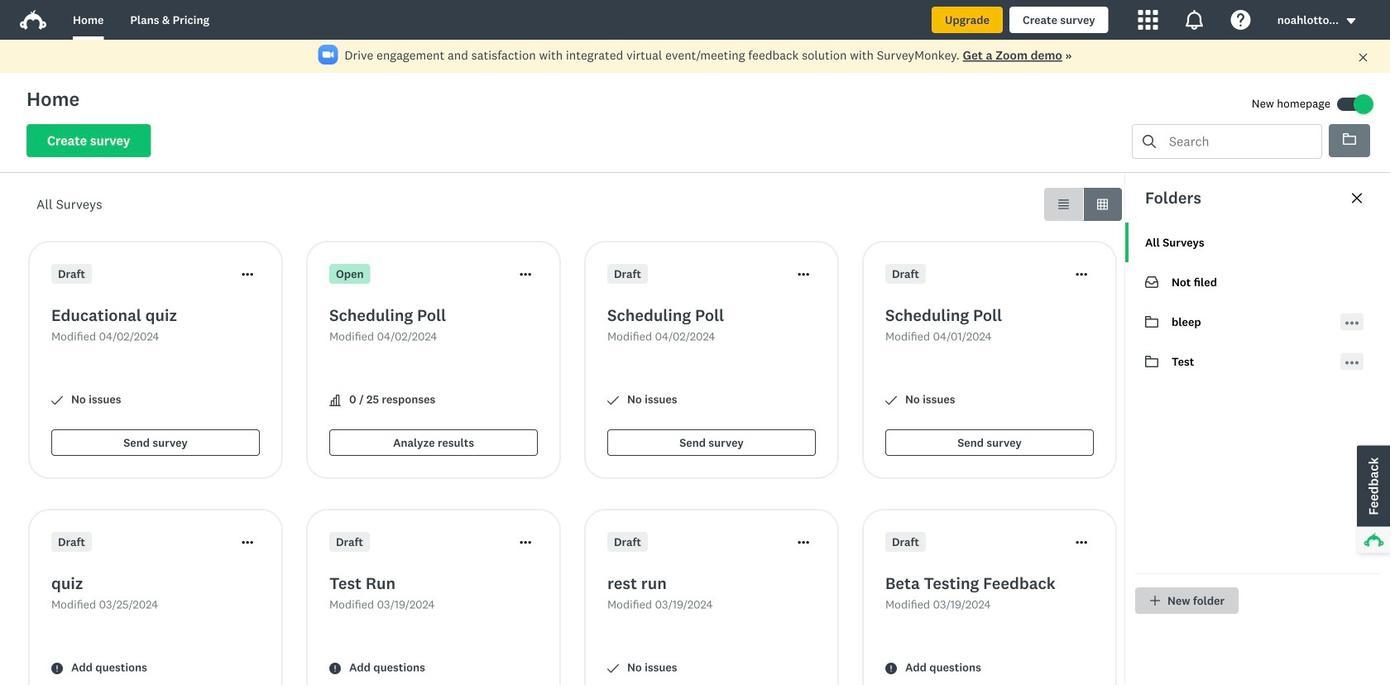 Task type: describe. For each thing, give the bounding box(es) containing it.
1 open menu image from the top
[[1346, 322, 1359, 325]]

bleep image
[[1146, 316, 1159, 328]]

Search text field
[[1156, 125, 1322, 158]]

help icon image
[[1232, 10, 1251, 30]]

2 open menu image from the top
[[1346, 356, 1359, 370]]

1 no issues image from the left
[[51, 395, 63, 406]]

warning image
[[886, 663, 897, 675]]

open menu image
[[1346, 317, 1359, 330]]

2 test image from the top
[[1146, 356, 1159, 368]]

1 not filed image from the top
[[1146, 276, 1159, 289]]

notification center icon image
[[1185, 10, 1205, 30]]

bleep image
[[1146, 315, 1159, 329]]

2 no issues image from the top
[[608, 663, 619, 675]]

2 brand logo image from the top
[[20, 10, 46, 30]]

2 no issues image from the left
[[886, 395, 897, 406]]

3 open menu image from the top
[[1346, 361, 1359, 365]]

2 folders image from the top
[[1344, 133, 1357, 145]]



Task type: vqa. For each thing, say whether or not it's contained in the screenshot.
Uber IMAGE on the left
no



Task type: locate. For each thing, give the bounding box(es) containing it.
response count image
[[329, 395, 341, 406], [329, 395, 341, 406]]

search image
[[1143, 135, 1156, 148]]

0 vertical spatial no issues image
[[608, 395, 619, 406]]

brand logo image
[[20, 7, 46, 33], [20, 10, 46, 30]]

dropdown arrow icon image
[[1346, 15, 1358, 27], [1348, 18, 1356, 24]]

0 horizontal spatial warning image
[[51, 663, 63, 675]]

1 brand logo image from the top
[[20, 7, 46, 33]]

1 test image from the top
[[1146, 355, 1159, 368]]

0 horizontal spatial no issues image
[[51, 395, 63, 406]]

1 horizontal spatial warning image
[[329, 663, 341, 675]]

1 warning image from the left
[[51, 663, 63, 675]]

1 vertical spatial no issues image
[[608, 663, 619, 675]]

dialog
[[1125, 173, 1391, 685]]

no issues image
[[608, 395, 619, 406], [608, 663, 619, 675]]

2 not filed image from the top
[[1146, 276, 1159, 288]]

open menu image
[[1346, 322, 1359, 325], [1346, 356, 1359, 370], [1346, 361, 1359, 365]]

1 no issues image from the top
[[608, 395, 619, 406]]

products icon image
[[1139, 10, 1159, 30], [1139, 10, 1159, 30]]

1 horizontal spatial no issues image
[[886, 395, 897, 406]]

warning image
[[51, 663, 63, 675], [329, 663, 341, 675]]

search image
[[1143, 135, 1156, 148]]

folders image
[[1344, 132, 1357, 146], [1344, 133, 1357, 145]]

not filed image
[[1146, 276, 1159, 289], [1146, 276, 1159, 288]]

new folder image
[[1150, 595, 1161, 607], [1151, 596, 1161, 606]]

group
[[1045, 188, 1123, 221]]

test image
[[1146, 355, 1159, 368], [1146, 356, 1159, 368]]

x image
[[1358, 52, 1369, 63]]

1 folders image from the top
[[1344, 132, 1357, 146]]

no issues image
[[51, 395, 63, 406], [886, 395, 897, 406]]

2 warning image from the left
[[329, 663, 341, 675]]



